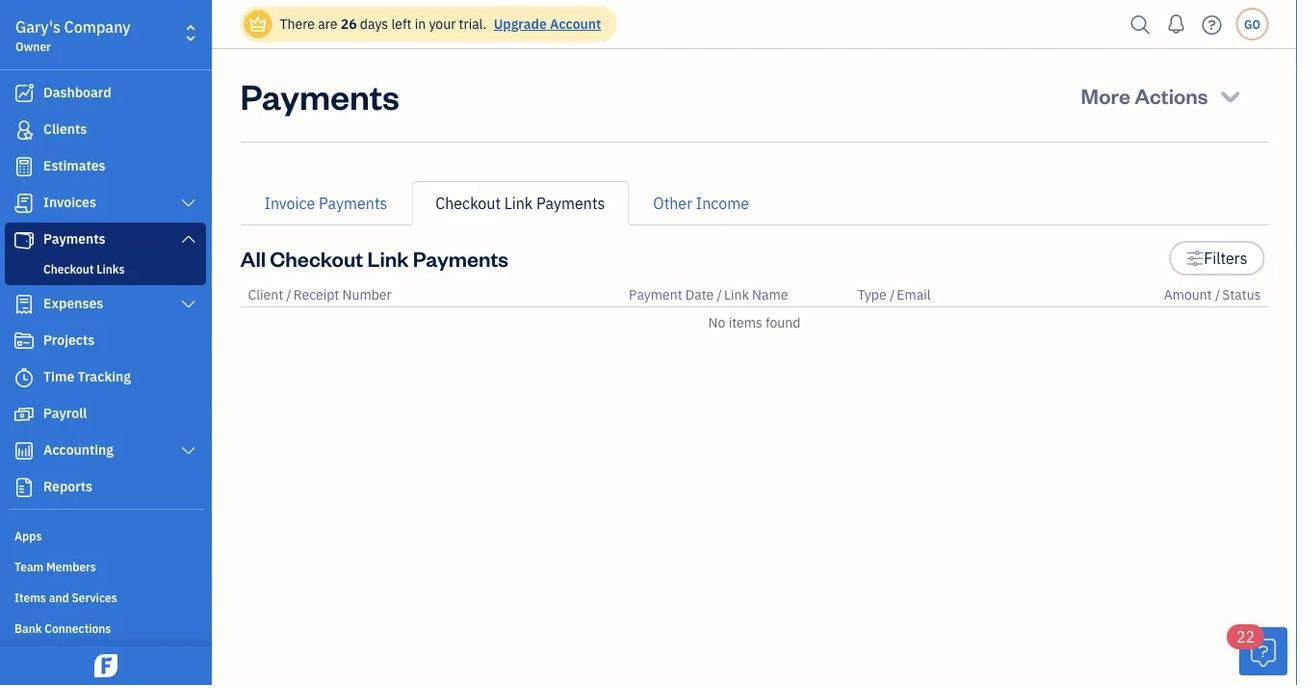 Task type: describe. For each thing, give the bounding box(es) containing it.
client image
[[13, 120, 36, 140]]

type
[[858, 286, 887, 304]]

are
[[318, 15, 338, 33]]

filters button
[[1170, 241, 1266, 276]]

receipt
[[294, 286, 339, 304]]

other income link
[[629, 181, 774, 225]]

payments inside main element
[[43, 230, 106, 248]]

trial.
[[459, 15, 487, 33]]

team
[[14, 559, 44, 574]]

accounting link
[[5, 434, 206, 468]]

status
[[1223, 286, 1262, 304]]

go button
[[1237, 8, 1269, 40]]

tracking
[[78, 368, 131, 385]]

bank
[[14, 621, 42, 636]]

all
[[240, 244, 266, 272]]

apps
[[14, 528, 42, 543]]

checkout for checkout link payments
[[436, 193, 501, 213]]

/ for type
[[890, 286, 895, 304]]

no items found
[[709, 314, 801, 331]]

date
[[686, 286, 714, 304]]

estimates link
[[5, 149, 206, 184]]

report image
[[13, 478, 36, 497]]

other
[[654, 193, 693, 213]]

items
[[14, 590, 46, 605]]

time tracking
[[43, 368, 131, 385]]

timer image
[[13, 368, 36, 387]]

chevron large down image for accounting
[[180, 443, 198, 459]]

more actions
[[1082, 81, 1209, 109]]

crown image
[[248, 14, 268, 34]]

number
[[343, 286, 392, 304]]

go
[[1245, 16, 1261, 32]]

1 horizontal spatial checkout
[[270, 244, 363, 272]]

members
[[46, 559, 96, 574]]

services
[[72, 590, 117, 605]]

/ for amount
[[1216, 286, 1221, 304]]

time
[[43, 368, 74, 385]]

checkout for checkout links
[[43, 261, 94, 277]]

payment date button
[[629, 286, 714, 304]]

gary's company owner
[[15, 17, 131, 54]]

/ for client
[[287, 286, 292, 304]]

company
[[64, 17, 131, 37]]

payments link
[[5, 223, 206, 257]]

payment
[[629, 286, 683, 304]]

gary's
[[15, 17, 61, 37]]

team members
[[14, 559, 96, 574]]

clients
[[43, 120, 87, 138]]

left
[[392, 15, 412, 33]]

all checkout link payments
[[240, 244, 509, 272]]

go to help image
[[1197, 10, 1228, 39]]

dashboard image
[[13, 84, 36, 103]]

more actions button
[[1064, 72, 1262, 119]]

team members link
[[5, 551, 206, 580]]

client / receipt number
[[248, 286, 392, 304]]

money image
[[13, 405, 36, 424]]

accounting
[[43, 441, 114, 459]]

settings image
[[1187, 247, 1205, 270]]

and
[[49, 590, 69, 605]]

chart image
[[13, 441, 36, 461]]

22 button
[[1228, 624, 1288, 675]]

apps link
[[5, 520, 206, 549]]

reports link
[[5, 470, 206, 505]]

22
[[1237, 627, 1256, 647]]

items and services link
[[5, 582, 206, 611]]

bank connections link
[[5, 613, 206, 642]]

search image
[[1126, 10, 1157, 39]]

filters
[[1205, 248, 1248, 268]]



Task type: vqa. For each thing, say whether or not it's contained in the screenshot.
the leftmost Settings
no



Task type: locate. For each thing, give the bounding box(es) containing it.
amount
[[1165, 286, 1213, 304]]

1 vertical spatial link
[[368, 244, 409, 272]]

items and services
[[14, 590, 117, 605]]

chevron large down image for invoices
[[180, 196, 198, 211]]

payments
[[240, 72, 400, 118], [319, 193, 388, 213], [537, 193, 605, 213], [43, 230, 106, 248], [413, 244, 509, 272]]

0 horizontal spatial link
[[368, 244, 409, 272]]

payroll
[[43, 404, 87, 422]]

your
[[429, 15, 456, 33]]

expense image
[[13, 295, 36, 314]]

bank connections
[[14, 621, 111, 636]]

chevron large down image up chevron large down image on the left top of the page
[[180, 231, 198, 247]]

days
[[360, 15, 388, 33]]

checkout inside main element
[[43, 261, 94, 277]]

payment image
[[13, 230, 36, 250]]

chevron large down image down estimates link
[[180, 196, 198, 211]]

there
[[280, 15, 315, 33]]

checkout link payments
[[436, 193, 605, 213]]

26
[[341, 15, 357, 33]]

checkout link payments link
[[412, 181, 629, 225]]

2 vertical spatial chevron large down image
[[180, 443, 198, 459]]

0 vertical spatial chevron large down image
[[180, 196, 198, 211]]

client
[[248, 286, 283, 304]]

account
[[550, 15, 601, 33]]

estimates
[[43, 157, 106, 174]]

payroll link
[[5, 397, 206, 432]]

chevron large down image
[[180, 297, 198, 312]]

link
[[505, 193, 533, 213], [368, 244, 409, 272], [725, 286, 749, 304]]

owner
[[15, 39, 51, 54]]

estimate image
[[13, 157, 36, 176]]

income
[[696, 193, 750, 213]]

checkout links link
[[9, 257, 202, 280]]

items
[[729, 314, 763, 331]]

/ left status
[[1216, 286, 1221, 304]]

/ right 'type'
[[890, 286, 895, 304]]

upgrade
[[494, 15, 547, 33]]

amount / status
[[1165, 286, 1262, 304]]

amount button
[[1165, 286, 1213, 304]]

3 chevron large down image from the top
[[180, 443, 198, 459]]

/ right date
[[717, 286, 723, 304]]

invoices link
[[5, 186, 206, 221]]

3 / from the left
[[890, 286, 895, 304]]

chevron large down image down payroll "link"
[[180, 443, 198, 459]]

chevrondown image
[[1218, 82, 1244, 109]]

invoice payments link
[[240, 181, 412, 225]]

email
[[897, 286, 931, 304]]

projects link
[[5, 324, 206, 358]]

clients link
[[5, 113, 206, 147]]

time tracking link
[[5, 360, 206, 395]]

resource center badge image
[[1240, 627, 1288, 675]]

0 horizontal spatial checkout
[[43, 261, 94, 277]]

expenses link
[[5, 287, 206, 322]]

notifications image
[[1162, 5, 1192, 43]]

chevron large down image
[[180, 196, 198, 211], [180, 231, 198, 247], [180, 443, 198, 459]]

checkout links
[[43, 261, 125, 277]]

chevron large down image for payments
[[180, 231, 198, 247]]

0 vertical spatial link
[[505, 193, 533, 213]]

4 / from the left
[[1216, 286, 1221, 304]]

found
[[766, 314, 801, 331]]

2 vertical spatial link
[[725, 286, 749, 304]]

other income
[[654, 193, 750, 213]]

main element
[[0, 0, 260, 685]]

actions
[[1135, 81, 1209, 109]]

freshbooks image
[[91, 654, 121, 677]]

connections
[[45, 621, 111, 636]]

2 / from the left
[[717, 286, 723, 304]]

1 vertical spatial chevron large down image
[[180, 231, 198, 247]]

in
[[415, 15, 426, 33]]

no
[[709, 314, 726, 331]]

chevron large down image inside accounting link
[[180, 443, 198, 459]]

/ right client
[[287, 286, 292, 304]]

project image
[[13, 331, 36, 351]]

expenses
[[43, 294, 103, 312]]

invoice
[[264, 193, 315, 213]]

payment date / link name
[[629, 286, 789, 304]]

chevron large down image inside "invoices" link
[[180, 196, 198, 211]]

projects
[[43, 331, 95, 349]]

upgrade account link
[[490, 15, 601, 33]]

1 horizontal spatial link
[[505, 193, 533, 213]]

checkout
[[436, 193, 501, 213], [270, 244, 363, 272], [43, 261, 94, 277]]

1 chevron large down image from the top
[[180, 196, 198, 211]]

more
[[1082, 81, 1131, 109]]

name
[[753, 286, 789, 304]]

invoice image
[[13, 194, 36, 213]]

2 horizontal spatial link
[[725, 286, 749, 304]]

dashboard
[[43, 83, 111, 101]]

2 chevron large down image from the top
[[180, 231, 198, 247]]

there are 26 days left in your trial. upgrade account
[[280, 15, 601, 33]]

/
[[287, 286, 292, 304], [717, 286, 723, 304], [890, 286, 895, 304], [1216, 286, 1221, 304]]

invoices
[[43, 193, 96, 211]]

2 horizontal spatial checkout
[[436, 193, 501, 213]]

invoice payments
[[264, 193, 388, 213]]

reports
[[43, 477, 92, 495]]

links
[[97, 261, 125, 277]]

type / email
[[858, 286, 931, 304]]

1 / from the left
[[287, 286, 292, 304]]

dashboard link
[[5, 76, 206, 111]]



